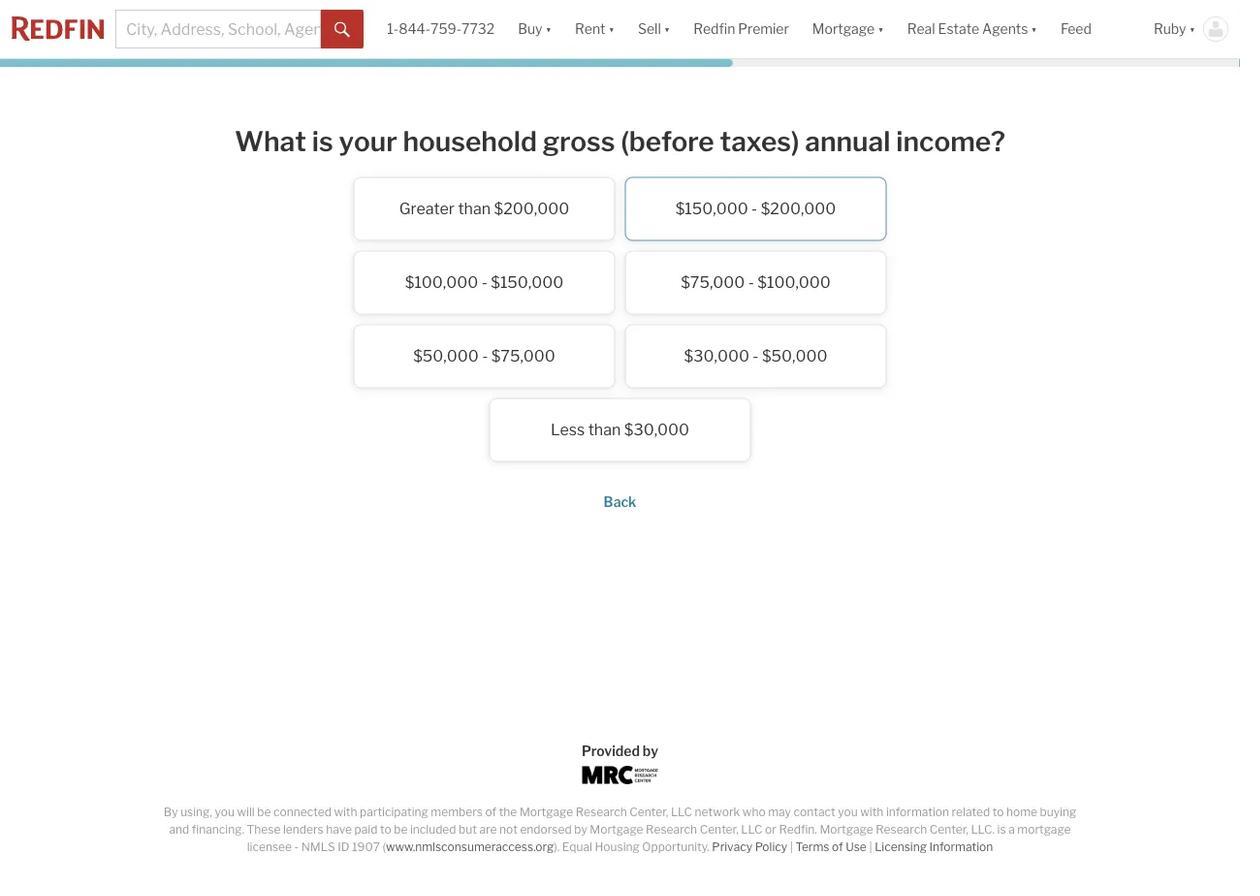 Task type: locate. For each thing, give the bounding box(es) containing it.
$100,000 down $150,000 - $200,000
[[758, 273, 831, 292]]

mortgage up housing
[[590, 823, 643, 837]]

nmls
[[301, 840, 335, 854]]

-
[[752, 199, 758, 218], [482, 273, 488, 292], [748, 273, 754, 292], [482, 347, 488, 366], [753, 347, 759, 366], [294, 840, 299, 854]]

| right use
[[869, 840, 872, 854]]

1 horizontal spatial be
[[394, 823, 408, 837]]

- down greater than $200,000
[[482, 273, 488, 292]]

▾ right ruby
[[1189, 21, 1196, 37]]

estate
[[938, 21, 979, 37]]

1 horizontal spatial you
[[838, 805, 858, 819]]

0 horizontal spatial be
[[257, 805, 271, 819]]

the
[[499, 805, 517, 819]]

- down $150,000 - $200,000
[[748, 273, 754, 292]]

research up the licensing
[[876, 823, 927, 837]]

1 horizontal spatial $200,000
[[761, 199, 836, 218]]

by
[[643, 743, 659, 759], [574, 823, 587, 837]]

what is your household gross (before taxes) annual income? option group
[[232, 177, 1008, 472]]

(before
[[621, 125, 714, 158]]

is
[[312, 125, 333, 158], [997, 823, 1006, 837]]

you
[[215, 805, 235, 819], [838, 805, 858, 819]]

0 horizontal spatial $75,000
[[491, 347, 556, 366]]

llc up the privacy policy link at bottom right
[[741, 823, 763, 837]]

0 vertical spatial of
[[485, 805, 497, 819]]

research
[[576, 805, 627, 819], [646, 823, 697, 837], [876, 823, 927, 837]]

$150,000
[[676, 199, 748, 218], [491, 273, 564, 292]]

▾ for mortgage ▾
[[878, 21, 884, 37]]

of inside by using, you will be connected with participating members of the mortgage research center, llc network who may contact you with information related to home buying and financing. these lenders have paid to be included but are not endorsed by mortgage research center, llc or redfin. mortgage research center, llc. is a mortgage licensee - nmls id 1907 (
[[485, 805, 497, 819]]

to up llc.
[[993, 805, 1004, 819]]

privacy
[[712, 840, 753, 854]]

▾ right sell
[[664, 21, 670, 37]]

paid
[[355, 823, 378, 837]]

1 horizontal spatial than
[[588, 420, 621, 439]]

1 horizontal spatial $75,000
[[681, 273, 745, 292]]

3 ▾ from the left
[[664, 21, 670, 37]]

0 horizontal spatial than
[[458, 199, 491, 218]]

policy
[[755, 840, 788, 854]]

is left a
[[997, 823, 1006, 837]]

0 vertical spatial than
[[458, 199, 491, 218]]

$30,000 up back
[[624, 420, 690, 439]]

be
[[257, 805, 271, 819], [394, 823, 408, 837]]

| down redfin.
[[790, 840, 793, 854]]

0 horizontal spatial by
[[574, 823, 587, 837]]

1 horizontal spatial by
[[643, 743, 659, 759]]

1 horizontal spatial of
[[832, 840, 843, 854]]

$30,000 down $75,000 - $100,000
[[684, 347, 750, 366]]

- down $100,000 - $150,000
[[482, 347, 488, 366]]

$50,000 down $75,000 - $100,000
[[762, 347, 828, 366]]

annual income?
[[805, 125, 1006, 158]]

0 horizontal spatial $150,000
[[491, 273, 564, 292]]

1-844-759-7732 link
[[387, 21, 495, 37]]

▾ right buy at top
[[546, 21, 552, 37]]

be up these
[[257, 805, 271, 819]]

by inside by using, you will be connected with participating members of the mortgage research center, llc network who may contact you with information related to home buying and financing. these lenders have paid to be included but are not endorsed by mortgage research center, llc or redfin. mortgage research center, llc. is a mortgage licensee - nmls id 1907 (
[[574, 823, 587, 837]]

$200,000
[[494, 199, 569, 218], [761, 199, 836, 218]]

mortgage
[[812, 21, 875, 37], [520, 805, 573, 819], [590, 823, 643, 837], [820, 823, 873, 837]]

you up the financing.
[[215, 805, 235, 819]]

greater
[[399, 199, 455, 218]]

1 horizontal spatial $150,000
[[676, 199, 748, 218]]

6 ▾ from the left
[[1189, 21, 1196, 37]]

- for $30,000
[[753, 347, 759, 366]]

than
[[458, 199, 491, 218], [588, 420, 621, 439]]

1 vertical spatial llc
[[741, 823, 763, 837]]

mortgage
[[1018, 823, 1071, 837]]

▾ inside mortgage ▾ dropdown button
[[878, 21, 884, 37]]

provided by
[[582, 743, 659, 759]]

0 horizontal spatial you
[[215, 805, 235, 819]]

1 vertical spatial $75,000
[[491, 347, 556, 366]]

mortgage up endorsed at the left bottom of the page
[[520, 805, 573, 819]]

redfin.
[[779, 823, 817, 837]]

research up housing
[[576, 805, 627, 819]]

center,
[[630, 805, 668, 819], [700, 823, 739, 837], [930, 823, 969, 837]]

1 horizontal spatial $50,000
[[762, 347, 828, 366]]

than right 'less' on the left top of the page
[[588, 420, 621, 439]]

or
[[765, 823, 777, 837]]

0 horizontal spatial $50,000
[[413, 347, 479, 366]]

0 horizontal spatial to
[[380, 823, 391, 837]]

2 with from the left
[[860, 805, 884, 819]]

mortgage left real
[[812, 21, 875, 37]]

0 horizontal spatial llc
[[671, 805, 692, 819]]

of left use
[[832, 840, 843, 854]]

to
[[993, 805, 1004, 819], [380, 823, 391, 837]]

are
[[479, 823, 497, 837]]

buy
[[518, 21, 543, 37]]

center, up information
[[930, 823, 969, 837]]

$150,000 down (before
[[676, 199, 748, 218]]

2 horizontal spatial center,
[[930, 823, 969, 837]]

- down taxes)
[[752, 199, 758, 218]]

0 horizontal spatial with
[[334, 805, 357, 819]]

0 horizontal spatial of
[[485, 805, 497, 819]]

research up the 'opportunity.'
[[646, 823, 697, 837]]

▾ inside buy ▾ dropdown button
[[546, 21, 552, 37]]

▾ inside rent ▾ dropdown button
[[609, 21, 615, 37]]

than right greater
[[458, 199, 491, 218]]

1 vertical spatial by
[[574, 823, 587, 837]]

is left your
[[312, 125, 333, 158]]

of
[[485, 805, 497, 819], [832, 840, 843, 854]]

with up use
[[860, 805, 884, 819]]

7732
[[462, 21, 495, 37]]

licensing
[[875, 840, 927, 854]]

5 ▾ from the left
[[1031, 21, 1038, 37]]

0 horizontal spatial $100,000
[[405, 273, 478, 292]]

1 $50,000 from the left
[[413, 347, 479, 366]]

0 horizontal spatial |
[[790, 840, 793, 854]]

$200,000 down taxes)
[[761, 199, 836, 218]]

housing
[[595, 840, 640, 854]]

▾ for buy ▾
[[546, 21, 552, 37]]

2 $200,000 from the left
[[761, 199, 836, 218]]

).
[[554, 840, 560, 854]]

of for members
[[485, 805, 497, 819]]

1-
[[387, 21, 399, 37]]

$75,000 down $150,000 - $200,000
[[681, 273, 745, 292]]

0 vertical spatial by
[[643, 743, 659, 759]]

- for $100,000
[[482, 273, 488, 292]]

$75,000 down $100,000 - $150,000
[[491, 347, 556, 366]]

1 vertical spatial is
[[997, 823, 1006, 837]]

▾ right the 'agents'
[[1031, 21, 1038, 37]]

buy ▾ button
[[506, 0, 563, 58]]

be down participating
[[394, 823, 408, 837]]

▾ for sell ▾
[[664, 21, 670, 37]]

▾ left real
[[878, 21, 884, 37]]

less than $30,000
[[551, 420, 690, 439]]

id
[[338, 840, 349, 854]]

0 vertical spatial llc
[[671, 805, 692, 819]]

1 horizontal spatial with
[[860, 805, 884, 819]]

1 horizontal spatial is
[[997, 823, 1006, 837]]

- for $150,000
[[752, 199, 758, 218]]

1 vertical spatial $150,000
[[491, 273, 564, 292]]

0 vertical spatial $75,000
[[681, 273, 745, 292]]

terms of use link
[[796, 840, 867, 854]]

buying
[[1040, 805, 1077, 819]]

$50,000 - $75,000
[[413, 347, 556, 366]]

rent
[[575, 21, 606, 37]]

1 vertical spatial be
[[394, 823, 408, 837]]

▾ right rent
[[609, 21, 615, 37]]

with up have
[[334, 805, 357, 819]]

2 ▾ from the left
[[609, 21, 615, 37]]

$150,000 down greater than $200,000
[[491, 273, 564, 292]]

mortgage ▾
[[812, 21, 884, 37]]

0 horizontal spatial research
[[576, 805, 627, 819]]

1 vertical spatial of
[[832, 840, 843, 854]]

0 vertical spatial to
[[993, 805, 1004, 819]]

information
[[930, 840, 993, 854]]

- down lenders
[[294, 840, 299, 854]]

$200,000 down "gross"
[[494, 199, 569, 218]]

$200,000 for $150,000 - $200,000
[[761, 199, 836, 218]]

will
[[237, 805, 255, 819]]

what is your household gross (before taxes) annual income?
[[235, 125, 1006, 158]]

greater than $200,000
[[399, 199, 569, 218]]

by up "equal"
[[574, 823, 587, 837]]

- for $75,000
[[748, 273, 754, 292]]

1 $200,000 from the left
[[494, 199, 569, 218]]

real estate agents ▾ button
[[896, 0, 1049, 58]]

1 horizontal spatial $100,000
[[758, 273, 831, 292]]

$50,000
[[413, 347, 479, 366], [762, 347, 828, 366]]

mortgage inside mortgage ▾ dropdown button
[[812, 21, 875, 37]]

▾
[[546, 21, 552, 37], [609, 21, 615, 37], [664, 21, 670, 37], [878, 21, 884, 37], [1031, 21, 1038, 37], [1189, 21, 1196, 37]]

center, up the 'opportunity.'
[[630, 805, 668, 819]]

llc up the 'opportunity.'
[[671, 805, 692, 819]]

connected
[[273, 805, 331, 819]]

$30,000
[[684, 347, 750, 366], [624, 420, 690, 439]]

4 ▾ from the left
[[878, 21, 884, 37]]

$100,000 down greater
[[405, 273, 478, 292]]

1 horizontal spatial |
[[869, 840, 872, 854]]

0 horizontal spatial is
[[312, 125, 333, 158]]

844-
[[399, 21, 431, 37]]

opportunity.
[[642, 840, 710, 854]]

$200,000 for greater than $200,000
[[494, 199, 569, 218]]

1 ▾ from the left
[[546, 21, 552, 37]]

by up mortgage research center image
[[643, 743, 659, 759]]

center, down network
[[700, 823, 739, 837]]

0 horizontal spatial $200,000
[[494, 199, 569, 218]]

▾ inside sell ▾ dropdown button
[[664, 21, 670, 37]]

$75,000 - $100,000
[[681, 273, 831, 292]]

- down $75,000 - $100,000
[[753, 347, 759, 366]]

llc
[[671, 805, 692, 819], [741, 823, 763, 837]]

- for $50,000
[[482, 347, 488, 366]]

1 vertical spatial than
[[588, 420, 621, 439]]

to up the (
[[380, 823, 391, 837]]

you right contact on the right of the page
[[838, 805, 858, 819]]

$100,000 - $150,000
[[405, 273, 564, 292]]

1 vertical spatial $30,000
[[624, 420, 690, 439]]

0 vertical spatial be
[[257, 805, 271, 819]]

than for less
[[588, 420, 621, 439]]

$100,000
[[405, 273, 478, 292], [758, 273, 831, 292]]

of left the
[[485, 805, 497, 819]]

0 vertical spatial $30,000
[[684, 347, 750, 366]]

$50,000 down $100,000 - $150,000
[[413, 347, 479, 366]]



Task type: vqa. For each thing, say whether or not it's contained in the screenshot.
$75,000 - $100,000
yes



Task type: describe. For each thing, give the bounding box(es) containing it.
1-844-759-7732
[[387, 21, 495, 37]]

www.nmlsconsumeraccess.org link
[[386, 840, 554, 854]]

included
[[410, 823, 456, 837]]

1 | from the left
[[790, 840, 793, 854]]

1 horizontal spatial center,
[[700, 823, 739, 837]]

1 vertical spatial to
[[380, 823, 391, 837]]

gross
[[543, 125, 615, 158]]

these
[[247, 823, 281, 837]]

$30,000 - $50,000
[[684, 347, 828, 366]]

and
[[169, 823, 189, 837]]

rent ▾ button
[[563, 0, 626, 58]]

2 horizontal spatial research
[[876, 823, 927, 837]]

real
[[907, 21, 935, 37]]

1 horizontal spatial to
[[993, 805, 1004, 819]]

www.nmlsconsumeraccess.org ). equal housing opportunity. privacy policy | terms of use | licensing information
[[386, 840, 993, 854]]

▾ inside real estate agents ▾ 'link'
[[1031, 21, 1038, 37]]

your
[[339, 125, 397, 158]]

back button
[[604, 494, 637, 511]]

2 $50,000 from the left
[[762, 347, 828, 366]]

premier
[[738, 21, 789, 37]]

a
[[1009, 823, 1015, 837]]

members
[[431, 805, 483, 819]]

1 with from the left
[[334, 805, 357, 819]]

1 $100,000 from the left
[[405, 273, 478, 292]]

0 vertical spatial $150,000
[[676, 199, 748, 218]]

mortgage up use
[[820, 823, 873, 837]]

lenders
[[283, 823, 324, 837]]

but
[[459, 823, 477, 837]]

endorsed
[[520, 823, 572, 837]]

what
[[235, 125, 306, 158]]

home
[[1007, 805, 1038, 819]]

feed
[[1061, 21, 1092, 37]]

contact
[[794, 805, 836, 819]]

use
[[846, 840, 867, 854]]

2 you from the left
[[838, 805, 858, 819]]

City, Address, School, Agent, ZIP search field
[[115, 10, 321, 48]]

ruby ▾
[[1154, 21, 1196, 37]]

submit search image
[[335, 22, 350, 38]]

0 horizontal spatial center,
[[630, 805, 668, 819]]

www.nmlsconsumeraccess.org
[[386, 840, 554, 854]]

ruby
[[1154, 21, 1187, 37]]

redfin premier button
[[682, 0, 801, 58]]

back
[[604, 494, 637, 511]]

terms
[[796, 840, 830, 854]]

using,
[[180, 805, 212, 819]]

sell ▾ button
[[626, 0, 682, 58]]

llc.
[[971, 823, 995, 837]]

0 vertical spatial is
[[312, 125, 333, 158]]

▾ for rent ▾
[[609, 21, 615, 37]]

financing.
[[192, 823, 244, 837]]

licensee
[[247, 840, 292, 854]]

than for greater
[[458, 199, 491, 218]]

network
[[695, 805, 740, 819]]

2 | from the left
[[869, 840, 872, 854]]

equal
[[562, 840, 592, 854]]

▾ for ruby ▾
[[1189, 21, 1196, 37]]

is inside by using, you will be connected with participating members of the mortgage research center, llc network who may contact you with information related to home buying and financing. these lenders have paid to be included but are not endorsed by mortgage research center, llc or redfin. mortgage research center, llc. is a mortgage licensee - nmls id 1907 (
[[997, 823, 1006, 837]]

have
[[326, 823, 352, 837]]

real estate agents ▾ link
[[907, 0, 1038, 58]]

feed button
[[1049, 0, 1142, 58]]

$150,000 - $200,000
[[676, 199, 836, 218]]

sell
[[638, 21, 661, 37]]

provided
[[582, 743, 640, 759]]

mortgage ▾ button
[[801, 0, 896, 58]]

not
[[499, 823, 518, 837]]

agents
[[982, 21, 1028, 37]]

buy ▾
[[518, 21, 552, 37]]

1 horizontal spatial llc
[[741, 823, 763, 837]]

taxes)
[[720, 125, 800, 158]]

participating
[[360, 805, 428, 819]]

rent ▾
[[575, 21, 615, 37]]

by
[[164, 805, 178, 819]]

licensing information link
[[875, 840, 993, 854]]

may
[[768, 805, 791, 819]]

1 you from the left
[[215, 805, 235, 819]]

related
[[952, 805, 990, 819]]

sell ▾
[[638, 21, 670, 37]]

privacy policy link
[[712, 840, 788, 854]]

mortgage research center image
[[582, 766, 658, 785]]

(
[[383, 840, 386, 854]]

information
[[886, 805, 949, 819]]

mortgage ▾ button
[[812, 0, 884, 58]]

1 horizontal spatial research
[[646, 823, 697, 837]]

759-
[[431, 21, 462, 37]]

1907
[[352, 840, 380, 854]]

who
[[743, 805, 766, 819]]

real estate agents ▾
[[907, 21, 1038, 37]]

sell ▾ button
[[638, 0, 670, 58]]

redfin
[[694, 21, 735, 37]]

less
[[551, 420, 585, 439]]

2 $100,000 from the left
[[758, 273, 831, 292]]

buy ▾ button
[[518, 0, 552, 58]]

rent ▾ button
[[575, 0, 615, 58]]

- inside by using, you will be connected with participating members of the mortgage research center, llc network who may contact you with information related to home buying and financing. these lenders have paid to be included but are not endorsed by mortgage research center, llc or redfin. mortgage research center, llc. is a mortgage licensee - nmls id 1907 (
[[294, 840, 299, 854]]

of for terms
[[832, 840, 843, 854]]



